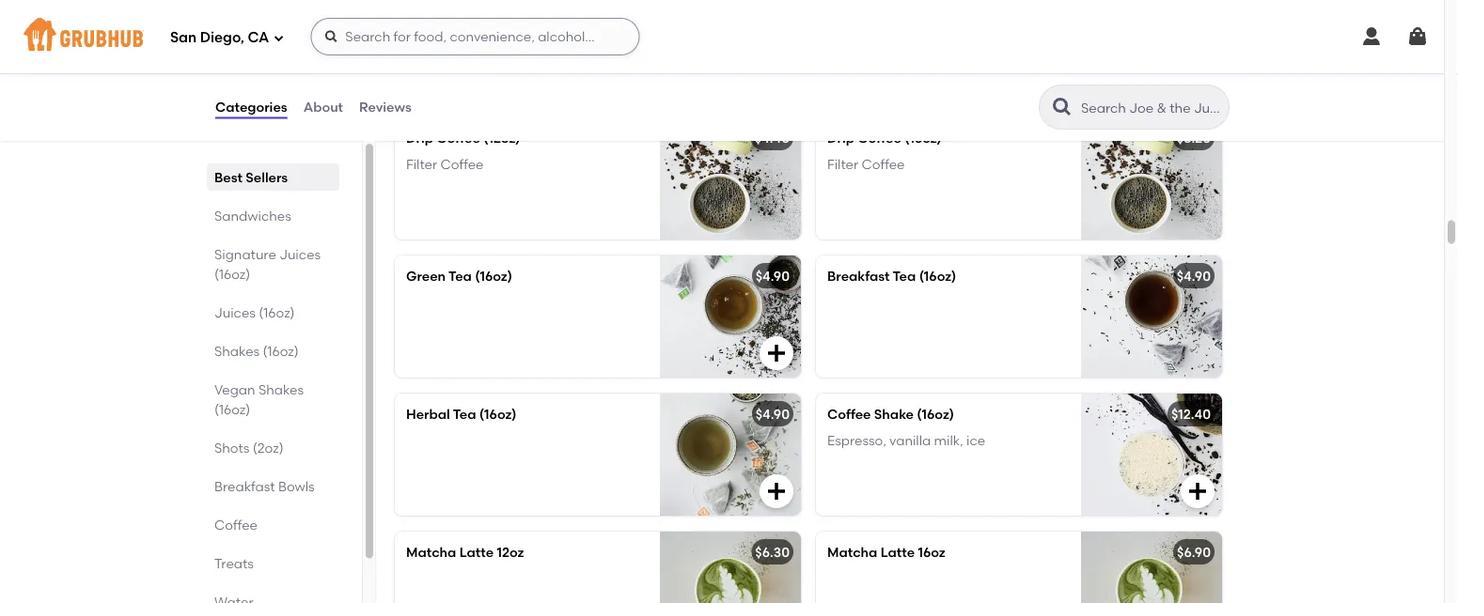 Task type: describe. For each thing, give the bounding box(es) containing it.
san
[[170, 29, 197, 46]]

espresso, milk
[[406, 19, 495, 35]]

shakes (16oz)
[[214, 343, 299, 359]]

green tea (16oz) image
[[660, 256, 801, 378]]

breakfast for breakfast bowls
[[214, 479, 275, 495]]

about button
[[303, 73, 344, 141]]

treats tab
[[214, 554, 332, 574]]

drip for drip coffee (12oz)
[[406, 130, 434, 146]]

matcha latte 16oz
[[828, 545, 946, 561]]

vanilla
[[890, 433, 931, 449]]

matcha for matcha latte 12oz
[[406, 545, 457, 561]]

Search for food, convenience, alcohol... search field
[[311, 18, 640, 55]]

reviews button
[[358, 73, 413, 141]]

filter for drip coffee (16oz)
[[828, 157, 859, 173]]

svg image
[[766, 481, 788, 503]]

vegan
[[214, 382, 255, 398]]

espresso, milk button
[[395, 0, 801, 101]]

best sellers
[[214, 169, 288, 185]]

(16oz) for green tea (16oz)
[[475, 268, 513, 284]]

drip coffee (12oz)
[[406, 130, 521, 146]]

Search Joe & the Juice search field
[[1080, 99, 1224, 117]]

$6.30
[[756, 545, 790, 561]]

ca
[[248, 29, 269, 46]]

(16oz) for signature juices (16oz)
[[214, 266, 250, 282]]

green tea (16oz)
[[406, 268, 513, 284]]

(2oz)
[[253, 440, 284, 456]]

signature
[[214, 246, 276, 262]]

filter for drip coffee (12oz)
[[406, 157, 438, 173]]

$4.90 for breakfast tea (16oz)
[[1177, 268, 1212, 284]]

treats
[[214, 556, 254, 572]]

breakfast bowls tab
[[214, 477, 332, 497]]

pink latte (16oz) image
[[660, 0, 801, 101]]

herbal tea (16oz)
[[406, 407, 517, 423]]

shakes inside 'tab'
[[214, 343, 260, 359]]

(16oz) for vegan shakes (16oz)
[[214, 402, 250, 418]]

shakes inside vegan shakes (16oz)
[[259, 382, 304, 398]]

shots (2oz)
[[214, 440, 284, 456]]

ice
[[967, 433, 986, 449]]

san diego, ca
[[170, 29, 269, 46]]

reviews
[[359, 99, 412, 115]]

(16oz) for herbal tea (16oz)
[[480, 407, 517, 423]]

latte for 16oz
[[881, 545, 915, 561]]

sandwiches
[[214, 208, 291, 224]]

tea for herbal
[[453, 407, 476, 423]]

filter coffee for (12oz)
[[406, 157, 484, 173]]

matcha latte 12oz
[[406, 545, 524, 561]]

juices inside juices (16oz) tab
[[214, 305, 256, 321]]

about
[[304, 99, 343, 115]]



Task type: locate. For each thing, give the bounding box(es) containing it.
matcha left 16oz
[[828, 545, 878, 561]]

$5.20
[[1177, 130, 1212, 146]]

juices (16oz)
[[214, 305, 295, 321]]

shake
[[875, 407, 914, 423]]

breakfast bowls
[[214, 479, 315, 495]]

(12oz)
[[484, 130, 521, 146]]

2 filter from the left
[[828, 157, 859, 173]]

(16oz) for breakfast tea (16oz)
[[920, 268, 957, 284]]

0 horizontal spatial matcha
[[406, 545, 457, 561]]

green
[[406, 268, 446, 284]]

(16oz) for coffee shake (16oz)
[[917, 407, 955, 423]]

vegan shakes (16oz)
[[214, 382, 304, 418]]

1 vertical spatial breakfast
[[214, 479, 275, 495]]

1 horizontal spatial espresso,
[[828, 433, 887, 449]]

juices inside signature juices (16oz)
[[280, 246, 321, 262]]

0 horizontal spatial latte
[[460, 545, 494, 561]]

1 horizontal spatial latte
[[881, 545, 915, 561]]

2 matcha from the left
[[828, 545, 878, 561]]

(16oz) inside vegan shakes (16oz)
[[214, 402, 250, 418]]

1 filter from the left
[[406, 157, 438, 173]]

1 horizontal spatial filter
[[828, 157, 859, 173]]

1 vertical spatial juices
[[214, 305, 256, 321]]

filter
[[406, 157, 438, 173], [828, 157, 859, 173]]

$4.90 for herbal tea (16oz)
[[756, 407, 790, 423]]

matcha for matcha latte 16oz
[[828, 545, 878, 561]]

drip coffee (12oz) image
[[660, 117, 801, 240]]

shots
[[214, 440, 250, 456]]

1 horizontal spatial drip
[[828, 130, 855, 146]]

diego,
[[200, 29, 244, 46]]

coffee tab
[[214, 515, 332, 535]]

milk,
[[935, 433, 964, 449]]

juices up shakes (16oz)
[[214, 305, 256, 321]]

svg image
[[1361, 25, 1384, 48], [1407, 25, 1430, 48], [324, 29, 339, 44], [273, 32, 284, 44], [766, 342, 788, 365], [1187, 481, 1210, 503]]

0 horizontal spatial espresso,
[[406, 19, 465, 35]]

filter down drip coffee (12oz)
[[406, 157, 438, 173]]

drip
[[406, 130, 434, 146], [828, 130, 855, 146]]

breakfast tea (16oz)
[[828, 268, 957, 284]]

filter coffee down drip coffee (12oz)
[[406, 157, 484, 173]]

tea
[[449, 268, 472, 284], [893, 268, 916, 284], [453, 407, 476, 423]]

juices (16oz) tab
[[214, 303, 332, 323]]

categories
[[215, 99, 288, 115]]

$4.90
[[756, 268, 790, 284], [1177, 268, 1212, 284], [756, 407, 790, 423]]

filter coffee
[[406, 157, 484, 173], [828, 157, 905, 173]]

0 horizontal spatial filter
[[406, 157, 438, 173]]

filter coffee for (16oz)
[[828, 157, 905, 173]]

tea for green
[[449, 268, 472, 284]]

breakfast
[[828, 268, 890, 284], [214, 479, 275, 495]]

0 horizontal spatial drip
[[406, 130, 434, 146]]

search icon image
[[1052, 96, 1074, 119]]

coffee shake (16oz) image
[[1082, 394, 1223, 516]]

1 matcha from the left
[[406, 545, 457, 561]]

espresso,
[[406, 19, 465, 35], [828, 433, 887, 449]]

2 drip from the left
[[828, 130, 855, 146]]

vegan shakes (16oz) tab
[[214, 380, 332, 420]]

espresso, for espresso, milk
[[406, 19, 465, 35]]

2 filter coffee from the left
[[828, 157, 905, 173]]

(16oz) inside signature juices (16oz)
[[214, 266, 250, 282]]

matcha
[[406, 545, 457, 561], [828, 545, 878, 561]]

0 vertical spatial juices
[[280, 246, 321, 262]]

breakfast inside tab
[[214, 479, 275, 495]]

coffee shake (16oz)
[[828, 407, 955, 423]]

milk
[[469, 19, 495, 35]]

drip for drip coffee (16oz)
[[828, 130, 855, 146]]

matcha latte 16oz image
[[1082, 532, 1223, 604]]

1 vertical spatial espresso,
[[828, 433, 887, 449]]

shakes up vegan
[[214, 343, 260, 359]]

herbal
[[406, 407, 450, 423]]

espresso, vanilla milk, ice
[[828, 433, 986, 449]]

12oz
[[497, 545, 524, 561]]

categories button
[[214, 73, 288, 141]]

tea for breakfast
[[893, 268, 916, 284]]

main navigation navigation
[[0, 0, 1445, 73]]

espresso, left milk
[[406, 19, 465, 35]]

matcha latte 12oz image
[[660, 532, 801, 604]]

1 drip from the left
[[406, 130, 434, 146]]

bowls
[[278, 479, 315, 495]]

0 horizontal spatial filter coffee
[[406, 157, 484, 173]]

$4.40
[[755, 130, 790, 146]]

(16oz) inside 'tab'
[[263, 343, 299, 359]]

$6.90
[[1178, 545, 1212, 561]]

drip down reviews
[[406, 130, 434, 146]]

1 vertical spatial shakes
[[259, 382, 304, 398]]

best
[[214, 169, 243, 185]]

latte left 16oz
[[881, 545, 915, 561]]

sellers
[[246, 169, 288, 185]]

0 vertical spatial shakes
[[214, 343, 260, 359]]

best sellers tab
[[214, 167, 332, 187]]

coffee inside tab
[[214, 517, 258, 533]]

1 filter coffee from the left
[[406, 157, 484, 173]]

breakfast for breakfast tea (16oz)
[[828, 268, 890, 284]]

shakes down shakes (16oz) 'tab'
[[259, 382, 304, 398]]

drip coffee (16oz)
[[828, 130, 942, 146]]

signature juices (16oz) tab
[[214, 245, 332, 284]]

0 horizontal spatial juices
[[214, 305, 256, 321]]

1 horizontal spatial filter coffee
[[828, 157, 905, 173]]

juices
[[280, 246, 321, 262], [214, 305, 256, 321]]

1 horizontal spatial breakfast
[[828, 268, 890, 284]]

sandwiches tab
[[214, 206, 332, 226]]

filter coffee down 'drip coffee (16oz)'
[[828, 157, 905, 173]]

tab
[[214, 593, 332, 604]]

matcha left 12oz
[[406, 545, 457, 561]]

$4.90 for green tea (16oz)
[[756, 268, 790, 284]]

juices down sandwiches tab
[[280, 246, 321, 262]]

1 horizontal spatial juices
[[280, 246, 321, 262]]

latte for 12oz
[[460, 545, 494, 561]]

16oz
[[918, 545, 946, 561]]

signature juices (16oz)
[[214, 246, 321, 282]]

coffee
[[437, 130, 480, 146], [858, 130, 902, 146], [441, 157, 484, 173], [862, 157, 905, 173], [828, 407, 871, 423], [214, 517, 258, 533]]

$12.40
[[1172, 407, 1212, 423]]

espresso, inside espresso, milk "button"
[[406, 19, 465, 35]]

2 latte from the left
[[881, 545, 915, 561]]

1 latte from the left
[[460, 545, 494, 561]]

drip coffee (16oz) image
[[1082, 117, 1223, 240]]

filter down 'drip coffee (16oz)'
[[828, 157, 859, 173]]

0 horizontal spatial breakfast
[[214, 479, 275, 495]]

0 vertical spatial espresso,
[[406, 19, 465, 35]]

espresso, for espresso, vanilla milk, ice
[[828, 433, 887, 449]]

breakfast tea (16oz) image
[[1082, 256, 1223, 378]]

latte left 12oz
[[460, 545, 494, 561]]

latte
[[460, 545, 494, 561], [881, 545, 915, 561]]

(16oz)
[[905, 130, 942, 146], [214, 266, 250, 282], [475, 268, 513, 284], [920, 268, 957, 284], [259, 305, 295, 321], [263, 343, 299, 359], [214, 402, 250, 418], [480, 407, 517, 423], [917, 407, 955, 423]]

shakes (16oz) tab
[[214, 341, 332, 361]]

1 horizontal spatial matcha
[[828, 545, 878, 561]]

herbal tea (16oz) image
[[660, 394, 801, 516]]

0 vertical spatial breakfast
[[828, 268, 890, 284]]

(16oz) for drip coffee (16oz)
[[905, 130, 942, 146]]

drip right $4.40 in the top of the page
[[828, 130, 855, 146]]

shots (2oz) tab
[[214, 438, 332, 458]]

espresso, down coffee shake (16oz)
[[828, 433, 887, 449]]

shakes
[[214, 343, 260, 359], [259, 382, 304, 398]]



Task type: vqa. For each thing, say whether or not it's contained in the screenshot.
DINNER FRESH FISH
no



